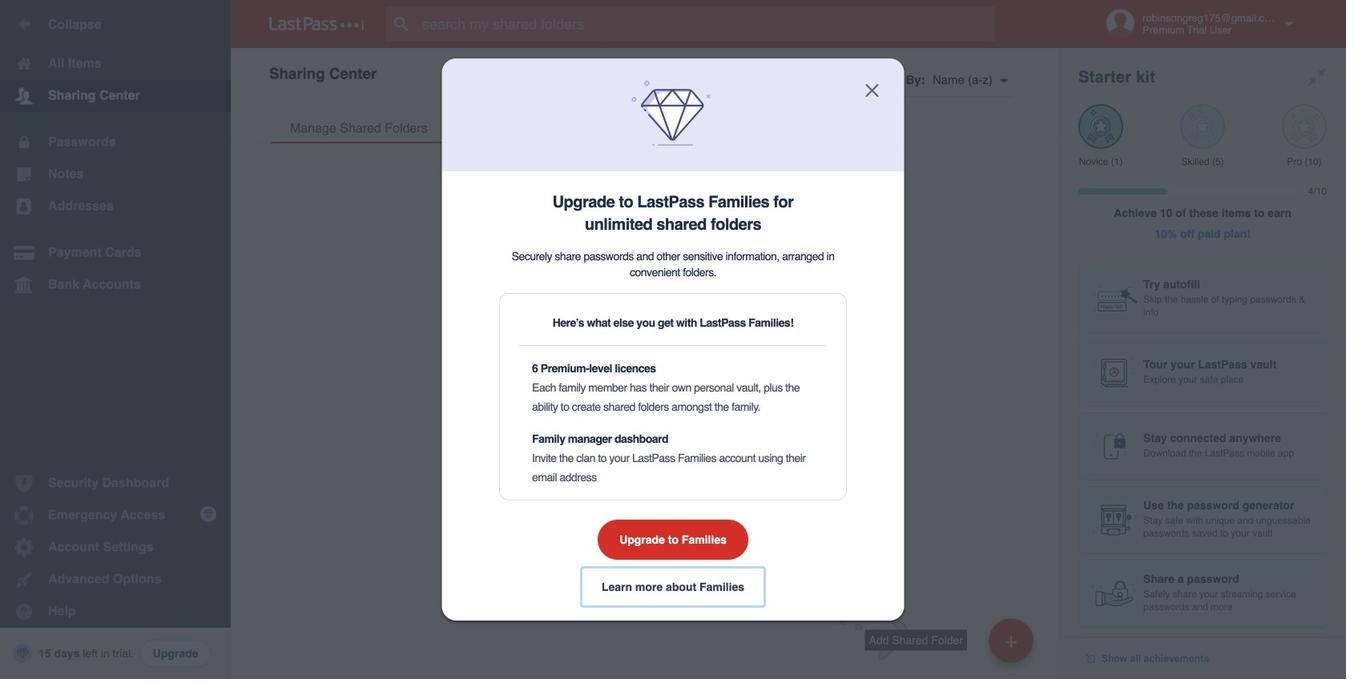 Task type: describe. For each thing, give the bounding box(es) containing it.
new item navigation
[[711, 436, 1060, 680]]

main navigation navigation
[[0, 0, 231, 680]]

vault options navigation
[[231, 48, 1060, 96]]



Task type: locate. For each thing, give the bounding box(es) containing it.
Search search field
[[386, 6, 1027, 42]]

lastpass image
[[269, 17, 364, 31]]

search my shared folders text field
[[386, 6, 1027, 42]]



Task type: vqa. For each thing, say whether or not it's contained in the screenshot.
New item image
no



